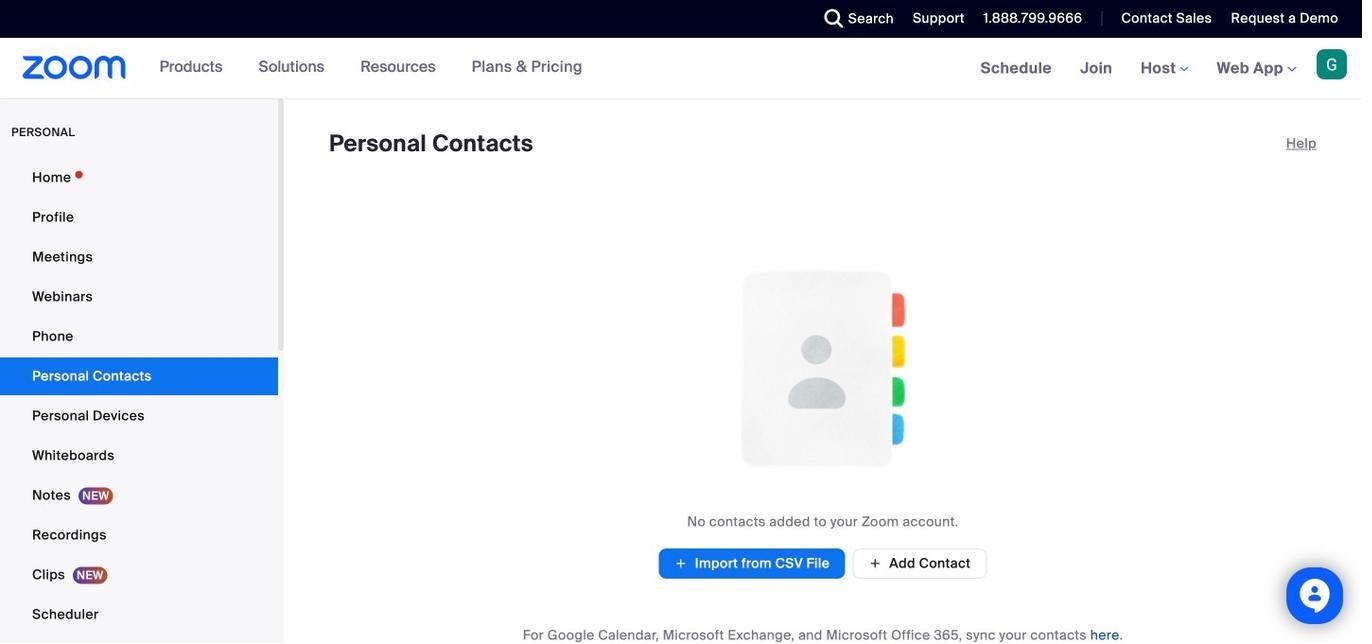 Task type: describe. For each thing, give the bounding box(es) containing it.
personal menu menu
[[0, 159, 278, 643]]

zoom logo image
[[23, 56, 126, 79]]

profile picture image
[[1317, 49, 1347, 79]]

meetings navigation
[[966, 38, 1362, 100]]

1 horizontal spatial add image
[[869, 555, 882, 572]]



Task type: locate. For each thing, give the bounding box(es) containing it.
product information navigation
[[145, 38, 597, 98]]

banner
[[0, 38, 1362, 100]]

add image
[[674, 554, 687, 573], [869, 555, 882, 572]]

0 horizontal spatial add image
[[674, 554, 687, 573]]



